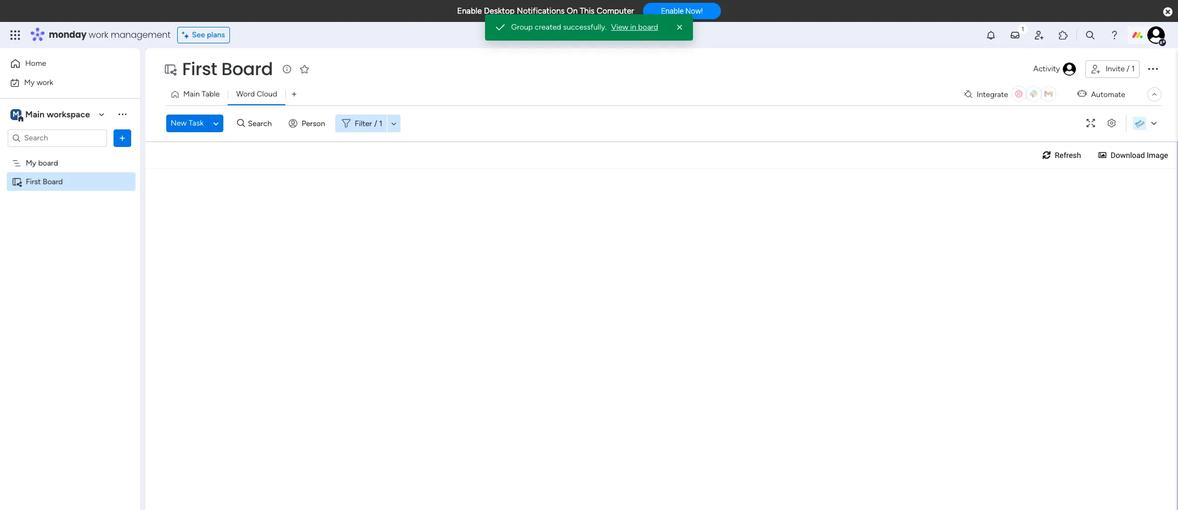 Task type: locate. For each thing, give the bounding box(es) containing it.
list box
[[0, 151, 140, 339]]

enable desktop notifications on this computer
[[457, 6, 634, 16]]

board inside list box
[[43, 177, 63, 186]]

main right workspace image
[[25, 109, 44, 119]]

0 horizontal spatial first board
[[26, 177, 63, 186]]

filter / 1
[[355, 119, 382, 128]]

my for my board
[[26, 158, 36, 168]]

First Board field
[[179, 57, 276, 81]]

1 horizontal spatial work
[[89, 29, 108, 41]]

v2 search image
[[237, 117, 245, 130]]

notifications image
[[986, 30, 997, 41]]

0 horizontal spatial board
[[43, 177, 63, 186]]

0 vertical spatial 1
[[1132, 64, 1135, 74]]

board right 'in'
[[638, 23, 658, 32]]

my
[[24, 78, 35, 87], [26, 158, 36, 168]]

1 vertical spatial 1
[[379, 119, 382, 128]]

enable for enable now!
[[661, 7, 684, 16]]

in
[[630, 23, 636, 32]]

1 horizontal spatial board
[[638, 23, 658, 32]]

1 horizontal spatial shareable board image
[[164, 63, 177, 76]]

0 vertical spatial /
[[1127, 64, 1130, 74]]

1 horizontal spatial /
[[1127, 64, 1130, 74]]

new
[[171, 119, 187, 128]]

this
[[580, 6, 595, 16]]

/ right the filter
[[374, 119, 377, 128]]

enable inside enable now! button
[[661, 7, 684, 16]]

1 vertical spatial my
[[26, 158, 36, 168]]

person button
[[284, 115, 332, 132]]

on
[[567, 6, 578, 16]]

1 vertical spatial shareable board image
[[12, 176, 22, 187]]

board up word
[[221, 57, 273, 81]]

options image
[[1146, 62, 1160, 75], [117, 133, 128, 144]]

work down home
[[37, 78, 53, 87]]

dapulse close image
[[1163, 7, 1173, 18]]

select product image
[[10, 30, 21, 41]]

1 vertical spatial board
[[43, 177, 63, 186]]

task
[[189, 119, 204, 128]]

main
[[183, 89, 200, 99], [25, 109, 44, 119]]

my down the search in workspace field
[[26, 158, 36, 168]]

1 horizontal spatial options image
[[1146, 62, 1160, 75]]

board down the search in workspace field
[[38, 158, 58, 168]]

1 horizontal spatial board
[[221, 57, 273, 81]]

work inside my work 'button'
[[37, 78, 53, 87]]

main table button
[[166, 86, 228, 103]]

0 vertical spatial shareable board image
[[164, 63, 177, 76]]

option
[[0, 153, 140, 155]]

1 horizontal spatial main
[[183, 89, 200, 99]]

/
[[1127, 64, 1130, 74], [374, 119, 377, 128]]

main for main table
[[183, 89, 200, 99]]

first down my board
[[26, 177, 41, 186]]

1 right the invite
[[1132, 64, 1135, 74]]

enable now! button
[[643, 3, 721, 19]]

0 vertical spatial main
[[183, 89, 200, 99]]

Search field
[[245, 116, 278, 131]]

shareable board image
[[164, 63, 177, 76], [12, 176, 22, 187]]

1
[[1132, 64, 1135, 74], [379, 119, 382, 128]]

0 vertical spatial work
[[89, 29, 108, 41]]

computer
[[597, 6, 634, 16]]

word cloud button
[[228, 86, 285, 103]]

first board
[[182, 57, 273, 81], [26, 177, 63, 186]]

workspace options image
[[117, 109, 128, 120]]

board down my board
[[43, 177, 63, 186]]

first board inside list box
[[26, 177, 63, 186]]

see
[[192, 30, 205, 40]]

0 vertical spatial first
[[182, 57, 217, 81]]

first
[[182, 57, 217, 81], [26, 177, 41, 186]]

autopilot image
[[1077, 87, 1087, 101]]

1 vertical spatial board
[[38, 158, 58, 168]]

0 horizontal spatial first
[[26, 177, 41, 186]]

first up main table
[[182, 57, 217, 81]]

/ inside button
[[1127, 64, 1130, 74]]

1 horizontal spatial enable
[[661, 7, 684, 16]]

0 vertical spatial my
[[24, 78, 35, 87]]

1 inside button
[[1132, 64, 1135, 74]]

0 horizontal spatial 1
[[379, 119, 382, 128]]

0 horizontal spatial enable
[[457, 6, 482, 16]]

0 vertical spatial board
[[638, 23, 658, 32]]

1 vertical spatial options image
[[117, 133, 128, 144]]

my work
[[24, 78, 53, 87]]

options image down workspace options image
[[117, 133, 128, 144]]

0 horizontal spatial board
[[38, 158, 58, 168]]

invite members image
[[1034, 30, 1045, 41]]

jacob simon image
[[1148, 26, 1165, 44]]

my inside 'button'
[[24, 78, 35, 87]]

0 horizontal spatial work
[[37, 78, 53, 87]]

enable up "close" icon
[[661, 7, 684, 16]]

integrate
[[977, 90, 1008, 99]]

board inside alert
[[638, 23, 658, 32]]

options image up collapse board header icon
[[1146, 62, 1160, 75]]

0 horizontal spatial shareable board image
[[12, 176, 22, 187]]

main inside button
[[183, 89, 200, 99]]

see plans
[[192, 30, 225, 40]]

board
[[638, 23, 658, 32], [38, 158, 58, 168]]

first board up table
[[182, 57, 273, 81]]

work
[[89, 29, 108, 41], [37, 78, 53, 87]]

new task
[[171, 119, 204, 128]]

0 horizontal spatial options image
[[117, 133, 128, 144]]

0 vertical spatial first board
[[182, 57, 273, 81]]

0 horizontal spatial /
[[374, 119, 377, 128]]

invite
[[1106, 64, 1125, 74]]

1 vertical spatial work
[[37, 78, 53, 87]]

enable left desktop
[[457, 6, 482, 16]]

1 vertical spatial first board
[[26, 177, 63, 186]]

board
[[221, 57, 273, 81], [43, 177, 63, 186]]

management
[[111, 29, 171, 41]]

1 vertical spatial /
[[374, 119, 377, 128]]

invite / 1
[[1106, 64, 1135, 74]]

enable
[[457, 6, 482, 16], [661, 7, 684, 16]]

1 for filter / 1
[[379, 119, 382, 128]]

see plans button
[[177, 27, 230, 43]]

group
[[511, 23, 533, 32]]

dapulse integrations image
[[964, 90, 972, 99]]

my down home
[[24, 78, 35, 87]]

1 vertical spatial main
[[25, 109, 44, 119]]

1 horizontal spatial first board
[[182, 57, 273, 81]]

1 horizontal spatial first
[[182, 57, 217, 81]]

inbox image
[[1010, 30, 1021, 41]]

main inside workspace selection element
[[25, 109, 44, 119]]

first board down my board
[[26, 177, 63, 186]]

alert
[[485, 14, 693, 41]]

/ for invite
[[1127, 64, 1130, 74]]

workspace image
[[10, 108, 21, 120]]

list box containing my board
[[0, 151, 140, 339]]

1 horizontal spatial 1
[[1132, 64, 1135, 74]]

add to favorites image
[[299, 63, 310, 74]]

Search in workspace field
[[23, 132, 92, 144]]

work right monday
[[89, 29, 108, 41]]

0 vertical spatial board
[[221, 57, 273, 81]]

main left table
[[183, 89, 200, 99]]

0 vertical spatial options image
[[1146, 62, 1160, 75]]

1 left arrow down image
[[379, 119, 382, 128]]

/ right the invite
[[1127, 64, 1130, 74]]

0 horizontal spatial main
[[25, 109, 44, 119]]



Task type: vqa. For each thing, say whether or not it's contained in the screenshot.
"LANGUAGE" to the right
no



Task type: describe. For each thing, give the bounding box(es) containing it.
add view image
[[292, 90, 296, 99]]

desktop
[[484, 6, 515, 16]]

main workspace
[[25, 109, 90, 119]]

search everything image
[[1085, 30, 1096, 41]]

help image
[[1109, 30, 1120, 41]]

collapse board header image
[[1150, 90, 1159, 99]]

apps image
[[1058, 30, 1069, 41]]

my work button
[[7, 74, 118, 91]]

workspace selection element
[[10, 108, 92, 122]]

cloud
[[257, 89, 277, 99]]

main table
[[183, 89, 220, 99]]

group created successfully. view in board
[[511, 23, 658, 32]]

enable now!
[[661, 7, 703, 16]]

workspace
[[47, 109, 90, 119]]

successfully.
[[563, 23, 607, 32]]

home button
[[7, 55, 118, 72]]

alert containing group created successfully.
[[485, 14, 693, 41]]

1 vertical spatial first
[[26, 177, 41, 186]]

monday
[[49, 29, 86, 41]]

1 for invite / 1
[[1132, 64, 1135, 74]]

monday work management
[[49, 29, 171, 41]]

notifications
[[517, 6, 565, 16]]

person
[[302, 119, 325, 128]]

view
[[611, 23, 628, 32]]

my board
[[26, 158, 58, 168]]

work for my
[[37, 78, 53, 87]]

created
[[535, 23, 561, 32]]

settings image
[[1103, 119, 1121, 128]]

show board description image
[[281, 64, 294, 75]]

main for main workspace
[[25, 109, 44, 119]]

arrow down image
[[387, 117, 400, 130]]

/ for filter
[[374, 119, 377, 128]]

activity button
[[1029, 60, 1081, 78]]

automate
[[1091, 90, 1126, 99]]

word
[[236, 89, 255, 99]]

open full screen image
[[1082, 119, 1100, 128]]

work for monday
[[89, 29, 108, 41]]

now!
[[686, 7, 703, 16]]

table
[[202, 89, 220, 99]]

word cloud
[[236, 89, 277, 99]]

plans
[[207, 30, 225, 40]]

1 image
[[1018, 23, 1028, 35]]

invite / 1 button
[[1085, 60, 1140, 78]]

enable for enable desktop notifications on this computer
[[457, 6, 482, 16]]

new task button
[[166, 115, 208, 132]]

close image
[[675, 22, 686, 33]]

angle down image
[[213, 119, 219, 128]]

home
[[25, 59, 46, 68]]

view in board link
[[611, 22, 658, 33]]

activity
[[1034, 64, 1060, 74]]

my for my work
[[24, 78, 35, 87]]

filter
[[355, 119, 372, 128]]

m
[[13, 109, 19, 119]]

shareable board image inside list box
[[12, 176, 22, 187]]



